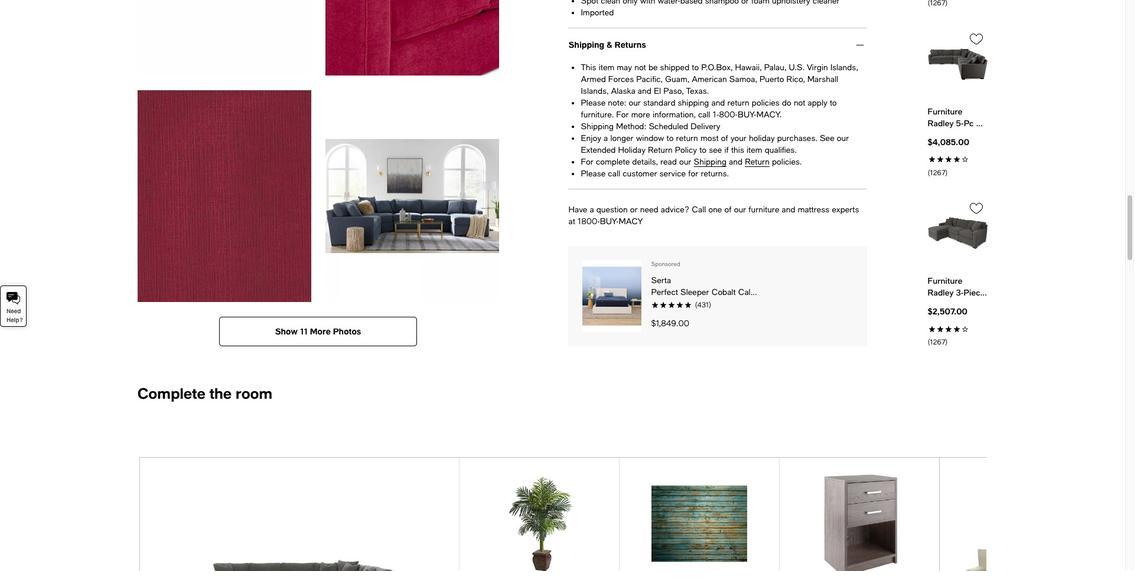 Task type: describe. For each thing, give the bounding box(es) containing it.
nearly natural 4.5' golden cane palm tree with decorative planter image
[[491, 466, 587, 572]]

holiday
[[749, 133, 775, 143]]

do
[[782, 98, 791, 107]]

experts
[[832, 205, 859, 214]]

extended
[[581, 145, 616, 155]]

most
[[701, 133, 719, 143]]

wall
[[710, 509, 726, 519]]

see
[[709, 145, 722, 155]]

details,
[[632, 157, 658, 166]]

1 4.2076 out of 5 rating with 1267 reviews image from the top
[[928, 0, 988, 8]]

radley 5-piece fabric chaise sectional sofa, created for macy's image for 'bundle 1 of 6.' element
[[160, 466, 438, 572]]

of inside have a question or need advice? call one of our furniture and mattress experts at 1800-buy-macy
[[725, 205, 732, 214]]

&
[[607, 39, 612, 49]]

washed timber wall mural
[[648, 509, 750, 519]]

macy.
[[757, 110, 782, 119]]

policies
[[752, 98, 780, 107]]

to right apply
[[830, 98, 837, 107]]

complete
[[137, 385, 205, 402]]

at
[[569, 217, 575, 226]]

pacific,
[[636, 74, 663, 84]]

nearly natural 4.5' golden cane palm tree with decorative planter $176.00
[[478, 504, 600, 545]]

policy
[[675, 145, 697, 155]]

macy
[[619, 217, 643, 226]]

service
[[660, 169, 686, 178]]

table
[[877, 509, 898, 519]]

note:
[[608, 98, 626, 107]]

0 horizontal spatial return
[[648, 145, 673, 155]]

planter
[[526, 527, 553, 537]]

need
[[6, 308, 21, 315]]

(1267) for $2,507.00
[[928, 338, 948, 347]]

have
[[569, 205, 587, 214]]

need help?
[[6, 308, 23, 324]]

window
[[636, 133, 664, 143]]

decorative
[[547, 515, 589, 525]]

our inside have a question or need advice? call one of our furniture and mattress experts at 1800-buy-macy
[[734, 205, 746, 214]]

qualifies.
[[765, 145, 797, 155]]

complete
[[596, 157, 630, 166]]

more inside this item may not be shipped to p.o.box, hawaii, palau, u.s. virgin islands, armed forces pacific, guam, american samoa, puerto rico, marshall islands, alaska and el paso, texas. please note: our standard shipping and return policies do not apply to furniture. for more information, call 1-800-buy-macy. shipping method: scheduled delivery enjoy a longer window to return most of your holiday purchases. see our extended holiday return policy to see if this item qualifies. for complete details, read our shipping and return policies. please call customer service for returns.
[[631, 110, 650, 119]]

forces
[[608, 74, 634, 84]]

method:
[[616, 122, 646, 131]]

customer
[[623, 169, 657, 178]]

nearly natural 4.5' golden cane palm tree with decorative planter link
[[465, 503, 613, 537]]

this
[[581, 62, 596, 72]]

and down pacific,
[[638, 86, 651, 96]]

timber
[[681, 509, 708, 519]]

one
[[709, 205, 722, 214]]

call
[[692, 205, 706, 214]]

with
[[529, 515, 545, 525]]

431 reviews element
[[651, 298, 853, 310]]

texas.
[[686, 86, 709, 96]]

furniture for $2,507.00
[[928, 276, 963, 286]]

4.2076 out of 5 rating with 1267 reviews image for $4,085.00
[[928, 153, 988, 178]]

if
[[724, 145, 729, 155]]

1 vertical spatial item
[[747, 145, 762, 155]]

return link
[[745, 157, 770, 166]]

sponsored
[[651, 260, 680, 267]]

furniture
[[749, 205, 779, 214]]

molina accent table link
[[809, 509, 909, 521]]

for
[[688, 169, 698, 178]]

washed
[[648, 509, 679, 519]]

shipping & returns
[[569, 39, 646, 49]]

information,
[[653, 110, 696, 119]]

radley 5-pc fabric sectional with apartment sofa, created for macy's image
[[928, 27, 988, 101]]

of inside this item may not be shipped to p.o.box, hawaii, palau, u.s. virgin islands, armed forces pacific, guam, american samoa, puerto rico, marshall islands, alaska and el paso, texas. please note: our standard shipping and return policies do not apply to furniture. for more information, call 1-800-buy-macy. shipping method: scheduled delivery enjoy a longer window to return most of your holiday purchases. see our extended holiday return policy to see if this item qualifies. for complete details, read our shipping and return policies. please call customer service for returns.
[[721, 133, 728, 143]]

our right see
[[837, 133, 849, 143]]

11
[[300, 327, 308, 337]]

$255.00
[[684, 531, 714, 540]]

marshall
[[807, 74, 838, 84]]

may
[[617, 62, 632, 72]]

furniture link for $4,085.00
[[928, 106, 988, 129]]

and up 1-
[[712, 98, 725, 107]]

$139.00
[[844, 531, 874, 540]]

guam,
[[665, 74, 689, 84]]

molina
[[821, 509, 846, 519]]

el
[[654, 86, 661, 96]]

this
[[731, 145, 744, 155]]

tree
[[510, 515, 527, 525]]

question
[[596, 205, 628, 214]]

washed timber wall mural image
[[651, 466, 747, 572]]

or
[[630, 205, 638, 214]]

0 vertical spatial for
[[616, 110, 629, 119]]

mattress
[[798, 205, 830, 214]]

0 vertical spatial islands,
[[830, 62, 858, 72]]

furniture link for $2,507.00
[[928, 275, 988, 299]]

american
[[692, 74, 727, 84]]

palau,
[[764, 62, 786, 72]]

shipping inside dropdown button
[[569, 39, 604, 49]]

cal...
[[738, 288, 757, 297]]

shipping & returns button
[[569, 28, 867, 61]]

mural
[[728, 509, 750, 519]]

1 vertical spatial islands,
[[581, 86, 609, 96]]

1 vertical spatial call
[[608, 169, 620, 178]]

1 please from the top
[[581, 98, 606, 107]]

to left see
[[700, 145, 707, 155]]

$4,085.00
[[928, 137, 969, 147]]

1 vertical spatial not
[[794, 98, 805, 107]]

4.5'
[[535, 504, 549, 514]]

furniture for $4,085.00
[[928, 106, 963, 116]]

1 vertical spatial shipping
[[581, 122, 614, 131]]



Task type: locate. For each thing, give the bounding box(es) containing it.
1 vertical spatial for
[[581, 157, 594, 166]]

need help? button
[[0, 286, 27, 327]]

more inside button
[[310, 327, 331, 337]]

buy- inside have a question or need advice? call one of our furniture and mattress experts at 1800-buy-macy
[[600, 217, 619, 226]]

0 horizontal spatial not
[[635, 62, 646, 72]]

return up policy
[[676, 133, 698, 143]]

1 vertical spatial of
[[725, 205, 732, 214]]

return
[[728, 98, 749, 107], [676, 133, 698, 143]]

returns.
[[701, 169, 729, 178]]

imported
[[581, 8, 614, 17]]

0 vertical spatial item
[[599, 62, 614, 72]]

radley 5-piece fabric chaise sectional sofa, created for macy's image inside bundle 2 of 6. "element"
[[947, 542, 1134, 572]]

standard
[[643, 98, 675, 107]]

furniture up "$2,507.00"
[[928, 276, 963, 286]]

room
[[236, 385, 272, 402]]

please down complete at the right
[[581, 169, 606, 178]]

call down complete at the right
[[608, 169, 620, 178]]

show 11 more photos
[[275, 327, 361, 337]]

item
[[599, 62, 614, 72], [747, 145, 762, 155]]

(1267)
[[928, 169, 948, 177], [928, 338, 948, 347]]

your
[[731, 133, 747, 143]]

have a question or need advice? call one of our furniture and mattress experts at 1800-buy-macy
[[569, 205, 859, 226]]

1 horizontal spatial return
[[728, 98, 749, 107]]

group containing shipping & returns
[[130, 0, 988, 348]]

and inside have a question or need advice? call one of our furniture and mattress experts at 1800-buy-macy
[[782, 205, 795, 214]]

return
[[648, 145, 673, 155], [745, 157, 770, 166]]

longer
[[610, 133, 634, 143]]

4.2076 out of 5 rating with 1267 reviews image for $2,507.00
[[928, 323, 988, 348]]

1 horizontal spatial for
[[616, 110, 629, 119]]

holiday
[[618, 145, 646, 155]]

molina accent table image
[[811, 466, 907, 572]]

the
[[209, 385, 232, 402]]

of up the if
[[721, 133, 728, 143]]

cobalt
[[712, 288, 736, 297]]

a up extended
[[604, 133, 608, 143]]

1 horizontal spatial buy-
[[738, 110, 757, 119]]

0 horizontal spatial buy-
[[600, 217, 619, 226]]

(1267) for $4,085.00
[[928, 169, 948, 177]]

return up read
[[648, 145, 673, 155]]

buy- down question at the top of page
[[600, 217, 619, 226]]

0 vertical spatial call
[[698, 110, 710, 119]]

furniture up "$4,085.00"
[[928, 106, 963, 116]]

a inside this item may not be shipped to p.o.box, hawaii, palau, u.s. virgin islands, armed forces pacific, guam, american samoa, puerto rico, marshall islands, alaska and el paso, texas. please note: our standard shipping and return policies do not apply to furniture. for more information, call 1-800-buy-macy. shipping method: scheduled delivery enjoy a longer window to return most of your holiday purchases. see our extended holiday return policy to see if this item qualifies. for complete details, read our shipping and return policies. please call customer service for returns.
[[604, 133, 608, 143]]

1 horizontal spatial more
[[631, 110, 650, 119]]

palm
[[489, 515, 508, 525]]

to up "american"
[[692, 62, 699, 72]]

sleeper
[[681, 288, 709, 297]]

1 vertical spatial please
[[581, 169, 606, 178]]

accent
[[848, 509, 875, 519]]

0 horizontal spatial islands,
[[581, 86, 609, 96]]

show
[[275, 327, 298, 337]]

return up 800-
[[728, 98, 749, 107]]

please up furniture.
[[581, 98, 606, 107]]

buy- inside this item may not be shipped to p.o.box, hawaii, palau, u.s. virgin islands, armed forces pacific, guam, american samoa, puerto rico, marshall islands, alaska and el paso, texas. please note: our standard shipping and return policies do not apply to furniture. for more information, call 1-800-buy-macy. shipping method: scheduled delivery enjoy a longer window to return most of your holiday purchases. see our extended holiday return policy to see if this item qualifies. for complete details, read our shipping and return policies. please call customer service for returns.
[[738, 110, 757, 119]]

our down policy
[[679, 157, 691, 166]]

0 vertical spatial return
[[728, 98, 749, 107]]

shipping up this at the top of page
[[569, 39, 604, 49]]

800-
[[719, 110, 738, 119]]

shipped
[[660, 62, 690, 72]]

1 horizontal spatial item
[[747, 145, 762, 155]]

golden
[[551, 504, 578, 514]]

cane
[[581, 504, 600, 514]]

1 vertical spatial 4.2076 out of 5 rating with 1267 reviews image
[[928, 153, 988, 178]]

1 horizontal spatial radley 5-piece fabric chaise sectional sofa, created for macy's image
[[947, 542, 1134, 572]]

0 vertical spatial furniture link
[[928, 106, 988, 129]]

perfect sleeper cobalt cal... image
[[583, 260, 642, 333]]

delivery
[[691, 122, 720, 131]]

furniture link up "$4,085.00"
[[928, 106, 988, 129]]

furniture link up "$2,507.00"
[[928, 275, 988, 299]]

furniture - radley 5-piece fabric modular sectional sofa image
[[325, 0, 499, 76], [137, 90, 311, 303], [325, 90, 499, 303]]

shipping link
[[694, 157, 727, 166]]

0 horizontal spatial call
[[608, 169, 620, 178]]

0 horizontal spatial for
[[581, 157, 594, 166]]

2 please from the top
[[581, 169, 606, 178]]

item up return "link"
[[747, 145, 762, 155]]

virgin
[[807, 62, 828, 72]]

3 4.2076 out of 5 rating with 1267 reviews image from the top
[[928, 323, 988, 348]]

0 vertical spatial not
[[635, 62, 646, 72]]

of right one
[[725, 205, 732, 214]]

1 vertical spatial (1267)
[[928, 338, 948, 347]]

2 vertical spatial 4.2076 out of 5 rating with 1267 reviews image
[[928, 323, 988, 348]]

radley 5-piece fabric chaise sectional sofa, created for macy's image
[[160, 466, 438, 572], [947, 542, 1134, 572]]

this item may not be shipped to p.o.box, hawaii, palau, u.s. virgin islands, armed forces pacific, guam, american samoa, puerto rico, marshall islands, alaska and el paso, texas. please note: our standard shipping and return policies do not apply to furniture. for more information, call 1-800-buy-macy. shipping method: scheduled delivery enjoy a longer window to return most of your holiday purchases. see our extended holiday return policy to see if this item qualifies. for complete details, read our shipping and return policies. please call customer service for returns.
[[581, 62, 858, 178]]

0 horizontal spatial a
[[590, 205, 594, 214]]

shipping down furniture.
[[581, 122, 614, 131]]

group
[[130, 0, 988, 348]]

to
[[692, 62, 699, 72], [830, 98, 837, 107], [667, 133, 674, 143], [700, 145, 707, 155]]

and down 'this' at the top right
[[729, 157, 743, 166]]

call
[[698, 110, 710, 119], [608, 169, 620, 178]]

1 horizontal spatial return
[[745, 157, 770, 166]]

(1267) down "$2,507.00"
[[928, 338, 948, 347]]

more up method:
[[631, 110, 650, 119]]

islands, up marshall
[[830, 62, 858, 72]]

hawaii,
[[735, 62, 762, 72]]

$176.00
[[525, 537, 554, 545]]

read
[[660, 157, 677, 166]]

puerto
[[760, 74, 784, 84]]

radley 3-piece fabric chaise sectional sofa, created for macy's image
[[928, 197, 988, 271]]

item up armed
[[599, 62, 614, 72]]

1 horizontal spatial a
[[604, 133, 608, 143]]

furniture link
[[928, 106, 988, 129], [928, 275, 988, 299]]

carousel element
[[928, 0, 988, 348]]

0 vertical spatial 4.2076 out of 5 rating with 1267 reviews image
[[928, 0, 988, 8]]

radley 5-piece fabric chaise sectional sofa, created for macy's image for bundle 2 of 6. "element"
[[947, 542, 1134, 572]]

please
[[581, 98, 606, 107], [581, 169, 606, 178]]

0 vertical spatial of
[[721, 133, 728, 143]]

1 vertical spatial return
[[745, 157, 770, 166]]

2 4.2076 out of 5 rating with 1267 reviews image from the top
[[928, 153, 988, 178]]

0 vertical spatial buy-
[[738, 110, 757, 119]]

enjoy
[[581, 133, 601, 143]]

(431)
[[695, 301, 711, 309]]

return down holiday
[[745, 157, 770, 166]]

not left be
[[635, 62, 646, 72]]

serta perfect sleeper cobalt cal...
[[651, 276, 757, 297]]

purchases.
[[777, 133, 817, 143]]

0 horizontal spatial radley 5-piece fabric chaise sectional sofa, created for macy's image
[[160, 466, 438, 572]]

1800-
[[578, 217, 600, 226]]

4.2076 out of 5 rating with 1267 reviews image
[[928, 0, 988, 8], [928, 153, 988, 178], [928, 323, 988, 348]]

more
[[631, 110, 650, 119], [310, 327, 331, 337]]

2 vertical spatial shipping
[[694, 157, 727, 166]]

for
[[616, 110, 629, 119], [581, 157, 594, 166]]

1 vertical spatial a
[[590, 205, 594, 214]]

advice?
[[661, 205, 689, 214]]

(1267) down "$4,085.00"
[[928, 169, 948, 177]]

0 vertical spatial return
[[648, 145, 673, 155]]

furniture.
[[581, 110, 614, 119]]

serta
[[651, 276, 671, 285]]

more right 11
[[310, 327, 331, 337]]

1 vertical spatial furniture
[[928, 276, 963, 286]]

photos
[[333, 327, 361, 337]]

1 horizontal spatial not
[[794, 98, 805, 107]]

nearly
[[478, 504, 502, 514]]

not
[[635, 62, 646, 72], [794, 98, 805, 107]]

1 horizontal spatial call
[[698, 110, 710, 119]]

1 vertical spatial more
[[310, 327, 331, 337]]

0 vertical spatial please
[[581, 98, 606, 107]]

complete the room
[[137, 385, 272, 402]]

0 vertical spatial a
[[604, 133, 608, 143]]

0 horizontal spatial more
[[310, 327, 331, 337]]

not right do
[[794, 98, 805, 107]]

1 (1267) from the top
[[928, 169, 948, 177]]

for down extended
[[581, 157, 594, 166]]

and right the furniture
[[782, 205, 795, 214]]

bundle 1 of 6. element
[[139, 458, 939, 572]]

$1,849.00
[[651, 319, 689, 328]]

returns
[[615, 39, 646, 49]]

show 11 more photos button
[[219, 317, 417, 347]]

0 horizontal spatial return
[[676, 133, 698, 143]]

shipping & returns tab list
[[569, 0, 867, 189]]

2 furniture link from the top
[[928, 275, 988, 299]]

u.s.
[[789, 62, 805, 72]]

paso,
[[664, 86, 684, 96]]

1 horizontal spatial islands,
[[830, 62, 858, 72]]

for down "note:"
[[616, 110, 629, 119]]

islands, down armed
[[581, 86, 609, 96]]

islands,
[[830, 62, 858, 72], [581, 86, 609, 96]]

our left the furniture
[[734, 205, 746, 214]]

0 vertical spatial more
[[631, 110, 650, 119]]

shipping up returns.
[[694, 157, 727, 166]]

1 vertical spatial buy-
[[600, 217, 619, 226]]

our down the alaska
[[629, 98, 641, 107]]

1-
[[713, 110, 719, 119]]

1 vertical spatial return
[[676, 133, 698, 143]]

1 vertical spatial furniture link
[[928, 275, 988, 299]]

2 (1267) from the top
[[928, 338, 948, 347]]

shipping
[[678, 98, 709, 107]]

buy- down policies
[[738, 110, 757, 119]]

a inside have a question or need advice? call one of our furniture and mattress experts at 1800-buy-macy
[[590, 205, 594, 214]]

0 vertical spatial shipping
[[569, 39, 604, 49]]

buy-
[[738, 110, 757, 119], [600, 217, 619, 226]]

armed
[[581, 74, 606, 84]]

1 furniture link from the top
[[928, 106, 988, 129]]

bundle 2 of 6. element
[[939, 458, 1134, 572]]

2 furniture from the top
[[928, 276, 963, 286]]

and
[[638, 86, 651, 96], [712, 98, 725, 107], [729, 157, 743, 166], [782, 205, 795, 214]]

apply
[[808, 98, 827, 107]]

0 horizontal spatial item
[[599, 62, 614, 72]]

p.o.box,
[[701, 62, 733, 72]]

a up the 1800-
[[590, 205, 594, 214]]

0 vertical spatial (1267)
[[928, 169, 948, 177]]

call left 1-
[[698, 110, 710, 119]]

1 furniture from the top
[[928, 106, 963, 116]]

to down the scheduled
[[667, 133, 674, 143]]

our
[[629, 98, 641, 107], [837, 133, 849, 143], [679, 157, 691, 166], [734, 205, 746, 214]]

be
[[649, 62, 658, 72]]

0 vertical spatial furniture
[[928, 106, 963, 116]]



Task type: vqa. For each thing, say whether or not it's contained in the screenshot.
group
yes



